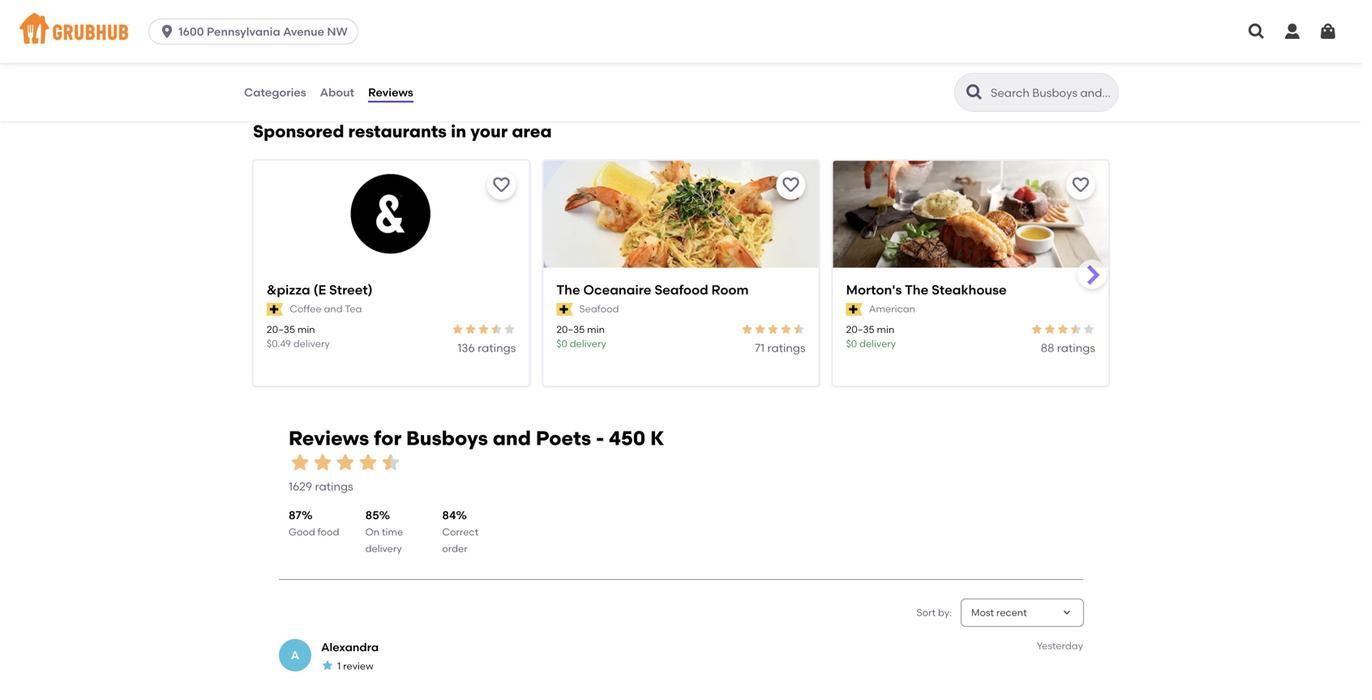 Task type: vqa. For each thing, say whether or not it's contained in the screenshot.
"136 ratings"
yes



Task type: locate. For each thing, give the bounding box(es) containing it.
2 horizontal spatial 20–35
[[846, 324, 875, 336]]

$0 for morton's the steakhouse
[[846, 338, 857, 350]]

20–35 min $0 delivery
[[556, 324, 606, 350], [846, 324, 896, 350]]

1629
[[289, 480, 312, 494]]

1 horizontal spatial and
[[493, 427, 531, 450]]

2 the from the left
[[905, 282, 929, 298]]

star icon image
[[451, 323, 464, 336], [464, 323, 477, 336], [477, 323, 490, 336], [490, 323, 503, 336], [490, 323, 503, 336], [503, 323, 516, 336], [741, 323, 754, 336], [754, 323, 767, 336], [767, 323, 780, 336], [780, 323, 793, 336], [793, 323, 806, 336], [793, 323, 806, 336], [1030, 323, 1043, 336], [1043, 323, 1056, 336], [1056, 323, 1069, 336], [1069, 323, 1082, 336], [1069, 323, 1082, 336], [1082, 323, 1095, 336], [289, 452, 311, 474], [311, 452, 334, 474], [334, 452, 357, 474], [357, 452, 379, 474], [379, 452, 402, 474], [379, 452, 402, 474], [321, 660, 334, 673]]

$0 down subscription pass image
[[846, 338, 857, 350]]

ratings right 71
[[767, 341, 806, 355]]

0 horizontal spatial and
[[324, 303, 343, 315]]

delivery down oceanaire
[[570, 338, 606, 350]]

k
[[650, 427, 665, 450]]

1 horizontal spatial 20–35 min $0 delivery
[[846, 324, 896, 350]]

0 vertical spatial seafood
[[655, 282, 708, 298]]

1 horizontal spatial $0
[[846, 338, 857, 350]]

the up american at the right top of page
[[905, 282, 929, 298]]

delivery
[[293, 338, 330, 350], [570, 338, 606, 350], [859, 338, 896, 350], [365, 543, 402, 555]]

restaurants
[[348, 121, 447, 142]]

3 min from the left
[[877, 324, 895, 336]]

subscription pass image
[[267, 303, 283, 316], [556, 303, 573, 316]]

avenue
[[283, 25, 324, 39]]

$0
[[556, 338, 567, 350], [846, 338, 857, 350]]

seafood left room
[[655, 282, 708, 298]]

save this restaurant button
[[487, 171, 516, 200], [776, 171, 806, 200], [1066, 171, 1095, 200]]

1 save this restaurant button from the left
[[487, 171, 516, 200]]

1 horizontal spatial the
[[905, 282, 929, 298]]

reviews for busboys and poets - 450 k
[[289, 427, 665, 450]]

min for morton's
[[877, 324, 895, 336]]

2 horizontal spatial min
[[877, 324, 895, 336]]

sponsored restaurants in your area
[[253, 121, 552, 142]]

2 subscription pass image from the left
[[556, 303, 573, 316]]

1 horizontal spatial 20–35
[[556, 324, 585, 336]]

ratings for the oceanaire seafood room
[[767, 341, 806, 355]]

450
[[609, 427, 646, 450]]

&pizza
[[267, 282, 310, 298]]

71
[[755, 341, 765, 355]]

1 min from the left
[[297, 324, 315, 336]]

delivery down time
[[365, 543, 402, 555]]

min down coffee
[[297, 324, 315, 336]]

the
[[556, 282, 580, 298], [905, 282, 929, 298]]

the oceanaire seafood room logo image
[[543, 161, 819, 297]]

morton's the steakhouse
[[846, 282, 1007, 298]]

min
[[297, 324, 315, 336], [587, 324, 605, 336], [877, 324, 895, 336]]

3 20–35 from the left
[[846, 324, 875, 336]]

save this restaurant button for morton's the steakhouse
[[1066, 171, 1095, 200]]

svg image
[[1247, 22, 1266, 41], [1318, 22, 1338, 41]]

0 horizontal spatial save this restaurant button
[[487, 171, 516, 200]]

ratings
[[478, 341, 516, 355], [767, 341, 806, 355], [1057, 341, 1095, 355], [315, 480, 353, 494]]

sort
[[917, 607, 936, 619]]

85 on time delivery
[[365, 509, 403, 555]]

the oceanaire seafood room link
[[556, 281, 806, 299]]

20–35 inside 20–35 min $0.49 delivery
[[267, 324, 295, 336]]

2 20–35 from the left
[[556, 324, 585, 336]]

0 horizontal spatial subscription pass image
[[267, 303, 283, 316]]

reviews up restaurants at the top left of page
[[368, 85, 413, 99]]

1 vertical spatial seafood
[[579, 303, 619, 315]]

1 subscription pass image from the left
[[267, 303, 283, 316]]

main navigation navigation
[[0, 0, 1362, 63]]

ratings right 136
[[478, 341, 516, 355]]

20–35 for the
[[556, 324, 585, 336]]

20–35 min $0 delivery down oceanaire
[[556, 324, 606, 350]]

seafood down oceanaire
[[579, 303, 619, 315]]

ratings right 88
[[1057, 341, 1095, 355]]

delivery right $0.49
[[293, 338, 330, 350]]

delivery inside 20–35 min $0.49 delivery
[[293, 338, 330, 350]]

delivery down american at the right top of page
[[859, 338, 896, 350]]

1 20–35 min $0 delivery from the left
[[556, 324, 606, 350]]

1 20–35 from the left
[[267, 324, 295, 336]]

yesterday
[[1037, 641, 1083, 652]]

good
[[289, 527, 315, 539]]

reviews
[[368, 85, 413, 99], [289, 427, 369, 450]]

0 horizontal spatial svg image
[[159, 24, 175, 40]]

&pizza (e street)
[[267, 282, 373, 298]]

20–35 min $0 delivery for the
[[556, 324, 606, 350]]

1 review
[[337, 661, 374, 672]]

0 horizontal spatial seafood
[[579, 303, 619, 315]]

2 20–35 min $0 delivery from the left
[[846, 324, 896, 350]]

20–35 min $0 delivery for morton's
[[846, 324, 896, 350]]

reviews for reviews for busboys and poets - 450 k
[[289, 427, 369, 450]]

and left tea
[[324, 303, 343, 315]]

2 $0 from the left
[[846, 338, 857, 350]]

87 good food
[[289, 509, 339, 539]]

svg image
[[1283, 22, 1302, 41], [159, 24, 175, 40]]

1 horizontal spatial save this restaurant image
[[1071, 176, 1091, 195]]

&pizza (e street) link
[[267, 281, 516, 299]]

reviews inside button
[[368, 85, 413, 99]]

categories button
[[243, 63, 307, 122]]

save this restaurant image
[[781, 176, 801, 195], [1071, 176, 1091, 195]]

Sort by: field
[[971, 606, 1027, 620]]

(e
[[313, 282, 326, 298]]

20–35 min $0 delivery down subscription pass image
[[846, 324, 896, 350]]

3 save this restaurant button from the left
[[1066, 171, 1095, 200]]

categories
[[244, 85, 306, 99]]

and
[[324, 303, 343, 315], [493, 427, 531, 450]]

1 $0 from the left
[[556, 338, 567, 350]]

0 horizontal spatial $0
[[556, 338, 567, 350]]

136
[[458, 341, 475, 355]]

1600
[[178, 25, 204, 39]]

ratings right 1629
[[315, 480, 353, 494]]

0 horizontal spatial the
[[556, 282, 580, 298]]

pennsylvania
[[207, 25, 280, 39]]

20–35 down oceanaire
[[556, 324, 585, 336]]

2 horizontal spatial save this restaurant button
[[1066, 171, 1095, 200]]

review
[[343, 661, 374, 672]]

1 horizontal spatial subscription pass image
[[556, 303, 573, 316]]

$0 right 136 ratings
[[556, 338, 567, 350]]

0 horizontal spatial min
[[297, 324, 315, 336]]

1 horizontal spatial min
[[587, 324, 605, 336]]

1 horizontal spatial svg image
[[1318, 22, 1338, 41]]

in
[[451, 121, 466, 142]]

1 vertical spatial reviews
[[289, 427, 369, 450]]

seafood
[[655, 282, 708, 298], [579, 303, 619, 315]]

&pizza (e street) logo image
[[338, 161, 445, 268]]

delivery inside 85 on time delivery
[[365, 543, 402, 555]]

0 horizontal spatial 20–35
[[267, 324, 295, 336]]

about
[[320, 85, 354, 99]]

min inside 20–35 min $0.49 delivery
[[297, 324, 315, 336]]

morton's the steakhouse link
[[846, 281, 1095, 299]]

street)
[[329, 282, 373, 298]]

20–35 up $0.49
[[267, 324, 295, 336]]

20–35 for &pizza
[[267, 324, 295, 336]]

88
[[1041, 341, 1054, 355]]

1 horizontal spatial seafood
[[655, 282, 708, 298]]

the left oceanaire
[[556, 282, 580, 298]]

0 vertical spatial reviews
[[368, 85, 413, 99]]

min down oceanaire
[[587, 324, 605, 336]]

20–35 down subscription pass image
[[846, 324, 875, 336]]

1 horizontal spatial save this restaurant button
[[776, 171, 806, 200]]

0 horizontal spatial svg image
[[1247, 22, 1266, 41]]

1 horizontal spatial svg image
[[1283, 22, 1302, 41]]

for
[[374, 427, 401, 450]]

steakhouse
[[932, 282, 1007, 298]]

american
[[869, 303, 915, 315]]

Search Busboys and Poets - 450 K search field
[[989, 85, 1113, 101]]

most
[[971, 607, 994, 619]]

min down american at the right top of page
[[877, 324, 895, 336]]

2 min from the left
[[587, 324, 605, 336]]

caret down icon image
[[1061, 607, 1073, 620]]

20–35
[[267, 324, 295, 336], [556, 324, 585, 336], [846, 324, 875, 336]]

and left poets
[[493, 427, 531, 450]]

2 save this restaurant image from the left
[[1071, 176, 1091, 195]]

ratings for &pizza (e street)
[[478, 341, 516, 355]]

0 horizontal spatial save this restaurant image
[[781, 176, 801, 195]]

2 save this restaurant button from the left
[[776, 171, 806, 200]]

1 save this restaurant image from the left
[[781, 176, 801, 195]]

1600 pennsylvania avenue nw
[[178, 25, 348, 39]]

reviews up 1629 ratings
[[289, 427, 369, 450]]

delivery for morton's
[[859, 338, 896, 350]]

0 horizontal spatial 20–35 min $0 delivery
[[556, 324, 606, 350]]



Task type: describe. For each thing, give the bounding box(es) containing it.
poets
[[536, 427, 591, 450]]

delivery for the
[[570, 338, 606, 350]]

1 vertical spatial and
[[493, 427, 531, 450]]

coffee
[[290, 303, 322, 315]]

save this restaurant image for morton's the steakhouse
[[1071, 176, 1091, 195]]

reviews for reviews
[[368, 85, 413, 99]]

nw
[[327, 25, 348, 39]]

$0 for the oceanaire seafood room
[[556, 338, 567, 350]]

2 svg image from the left
[[1318, 22, 1338, 41]]

85
[[365, 509, 379, 523]]

71 ratings
[[755, 341, 806, 355]]

87
[[289, 509, 302, 523]]

about button
[[319, 63, 355, 122]]

recent
[[996, 607, 1027, 619]]

subscription pass image for &pizza
[[267, 303, 283, 316]]

morton's
[[846, 282, 902, 298]]

correct
[[442, 527, 478, 539]]

1
[[337, 661, 341, 672]]

ratings for morton's the steakhouse
[[1057, 341, 1095, 355]]

84
[[442, 509, 456, 523]]

alexandra
[[321, 641, 379, 655]]

your
[[470, 121, 508, 142]]

save this restaurant button for the oceanaire seafood room
[[776, 171, 806, 200]]

room
[[711, 282, 749, 298]]

1 svg image from the left
[[1247, 22, 1266, 41]]

$0.49
[[267, 338, 291, 350]]

subscription pass image
[[846, 303, 863, 316]]

time
[[382, 527, 403, 539]]

subscription pass image for the
[[556, 303, 573, 316]]

136 ratings
[[458, 341, 516, 355]]

min for the
[[587, 324, 605, 336]]

20–35 min $0.49 delivery
[[267, 324, 330, 350]]

the oceanaire seafood room
[[556, 282, 749, 298]]

1600 pennsylvania avenue nw button
[[148, 19, 365, 45]]

1 the from the left
[[556, 282, 580, 298]]

0 vertical spatial and
[[324, 303, 343, 315]]

a
[[291, 649, 299, 663]]

sponsored
[[253, 121, 344, 142]]

save this restaurant image for the oceanaire seafood room
[[781, 176, 801, 195]]

svg image inside 1600 pennsylvania avenue nw button
[[159, 24, 175, 40]]

most recent
[[971, 607, 1027, 619]]

84 correct order
[[442, 509, 478, 555]]

morton's the steakhouse logo image
[[833, 161, 1108, 297]]

88 ratings
[[1041, 341, 1095, 355]]

reviews button
[[367, 63, 414, 122]]

min for &pizza
[[297, 324, 315, 336]]

save this restaurant image
[[492, 176, 511, 195]]

-
[[596, 427, 604, 450]]

area
[[512, 121, 552, 142]]

20–35 for morton's
[[846, 324, 875, 336]]

delivery for &pizza
[[293, 338, 330, 350]]

save this restaurant button for &pizza (e street)
[[487, 171, 516, 200]]

on
[[365, 527, 380, 539]]

order
[[442, 543, 468, 555]]

coffee and tea
[[290, 303, 362, 315]]

search icon image
[[965, 83, 984, 102]]

oceanaire
[[583, 282, 651, 298]]

food
[[318, 527, 339, 539]]

busboys
[[406, 427, 488, 450]]

sort by:
[[917, 607, 952, 619]]

1629 ratings
[[289, 480, 353, 494]]

by:
[[938, 607, 952, 619]]

tea
[[345, 303, 362, 315]]



